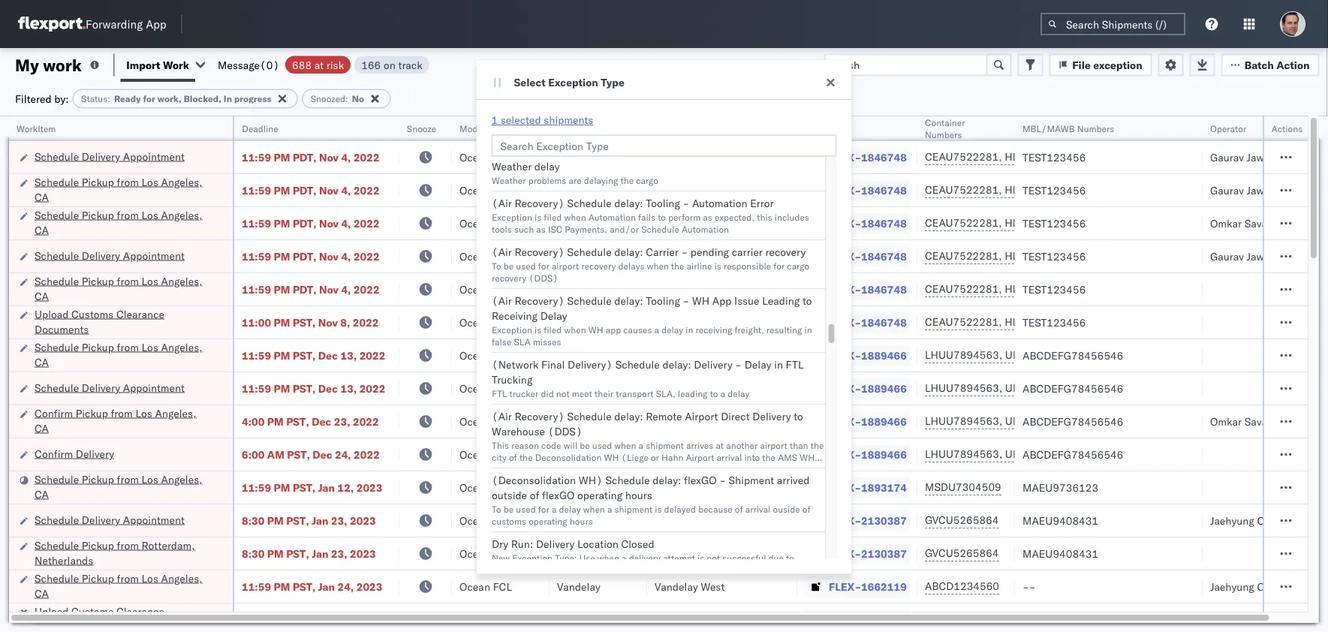 Task type: describe. For each thing, give the bounding box(es) containing it.
abcdefg78456546 for schedule delivery appointment
[[1023, 382, 1123, 395]]

4 4, from the top
[[341, 250, 351, 263]]

1 vertical spatial be
[[579, 440, 590, 451]]

schedule pickup from rotterdam, netherlands
[[35, 539, 195, 567]]

delivery up upload customs clearance documents button
[[82, 249, 120, 262]]

(air for (air recovery) schedule delay: tooling - automation error
[[491, 197, 512, 210]]

1 vertical spatial shipment
[[614, 503, 652, 515]]

2 gaurav jawla from the top
[[1210, 184, 1273, 197]]

dry
[[491, 538, 508, 551]]

test down "client name" button
[[623, 151, 643, 164]]

4 uetu5238478 from the top
[[1005, 447, 1078, 461]]

when inside (air recovery) schedule delay: carrier - pending carrier recovery to be used for airport recovery delays when the airline is responsible for cargo recovery (dds)
[[646, 260, 668, 271]]

test up direct
[[721, 382, 740, 395]]

5 hlxu6269489, from the top
[[1005, 282, 1082, 295]]

5 schedule pickup from los angeles, ca button from the top
[[35, 472, 213, 503]]

6 schedule pickup from los angeles, ca link from the top
[[35, 571, 213, 601]]

- inside (air recovery) schedule delay: carrier - pending carrier recovery to be used for airport recovery delays when the airline is responsible for cargo recovery (dds)
[[681, 245, 687, 259]]

2 vertical spatial used
[[516, 503, 535, 515]]

(network final delivery) schedule delay: delivery - delay in ftl trucking ftl trucker did not meet their transport sla, leading to a delay
[[491, 358, 803, 399]]

11:59 pm pst, dec 13, 2022 for schedule pickup from los angeles, ca
[[242, 349, 385, 362]]

1846748 for 5th schedule pickup from los angeles, ca link from the bottom of the page
[[861, 217, 907, 230]]

uetu5238478 for schedule pickup from los angeles, ca
[[1005, 348, 1078, 361]]

688
[[292, 58, 312, 71]]

4 lhuu7894563, from the top
[[925, 447, 1002, 461]]

forwarding
[[86, 17, 143, 31]]

bosch ocean test down payments,
[[557, 250, 643, 263]]

from for 1st schedule pickup from los angeles, ca link
[[117, 175, 139, 188]]

risk
[[326, 58, 344, 71]]

exception inside dry run: delivery location closed new exception type: use when a delivery attempt is not successful due to delivery location closure.
[[512, 552, 552, 563]]

3 11:59 from the top
[[242, 217, 271, 230]]

uetu5238478 for confirm pickup from los angeles, ca
[[1005, 414, 1078, 428]]

bosch ocean test up delivery)
[[557, 316, 643, 329]]

a inside (air recovery) schedule delay: tooling - wh app issue leading to receiving delay exception is filed when wh app causes a delay in receiving freight, resulting in false sla misses
[[654, 324, 659, 335]]

(air recovery) schedule delay: remote airport direct delivery to warehouse (dds) this reason code will be used when a shipment arrives at another airport than the city of the deconsolidation wh (liege or hahn airport arrival into the ams wh for deconsolidation) and where the airline is responsible for the delivery service. (deconsolidation wh) schedule delay: flexgo - shipment arrived outside of flexgo operating hours to be used for a delay when a shipment is delayed because of arrival ouside of customs operating hours
[[491, 410, 823, 527]]

isc
[[548, 223, 562, 235]]

fails
[[638, 211, 655, 223]]

flex-2130387 for schedule pickup from rotterdam, netherlands
[[829, 547, 907, 560]]

1889466 for 11:59 pm pst, dec 13, 2022
[[861, 349, 907, 362]]

tools
[[491, 223, 512, 235]]

6 ceau7522281, from the top
[[925, 315, 1002, 328]]

cargo inside (air recovery) schedule delay: carrier - pending carrier recovery to be used for airport recovery delays when the airline is responsible for cargo recovery (dds)
[[787, 260, 809, 271]]

0 vertical spatial at
[[314, 58, 324, 71]]

bosch ocean test up pending
[[655, 217, 740, 230]]

delivery inside (air recovery) schedule delay: remote airport direct delivery to warehouse (dds) this reason code will be used when a shipment arrives at another airport than the city of the deconsolidation wh (liege or hahn airport arrival into the ams wh for deconsolidation) and where the airline is responsible for the delivery service. (deconsolidation wh) schedule delay: flexgo - shipment arrived outside of flexgo operating hours to be used for a delay when a shipment is delayed because of arrival ouside of customs operating hours
[[752, 410, 791, 423]]

recovery) for when
[[514, 197, 564, 210]]

misses
[[533, 336, 561, 347]]

pickup for 4th schedule pickup from los angeles, ca link
[[82, 340, 114, 354]]

delay: inside (network final delivery) schedule delay: delivery - delay in ftl trucking ftl trucker did not meet their transport sla, leading to a delay
[[662, 358, 691, 371]]

test down causes
[[623, 349, 643, 362]]

filed inside (air recovery) schedule delay: tooling - automation error exception is filed when automation fails to perform as expected, this includes tools such as isc payments, and/or schedule automation
[[543, 211, 561, 223]]

from for schedule pickup from rotterdam, netherlands link
[[117, 539, 139, 552]]

am
[[267, 448, 284, 461]]

is left delayed
[[655, 503, 661, 515]]

0 vertical spatial automation
[[692, 197, 747, 210]]

4 hlxu6269489, from the top
[[1005, 249, 1082, 262]]

jan for sixth schedule pickup from los angeles, ca link from the top
[[318, 580, 335, 593]]

2 upload customs clearance documents link from the top
[[35, 604, 213, 632]]

demo
[[599, 481, 627, 494]]

for down city
[[491, 464, 503, 475]]

due
[[768, 552, 783, 563]]

bosch ocean test down pending
[[655, 283, 740, 296]]

into
[[744, 452, 760, 463]]

13, for schedule pickup from los angeles, ca
[[340, 349, 357, 362]]

appointment for third schedule delivery appointment link from the bottom of the page
[[123, 249, 185, 262]]

shipment
[[728, 474, 774, 487]]

11:59 pm pst, jan 12, 2023
[[242, 481, 382, 494]]

8,
[[340, 316, 350, 329]]

lhuu7894563, uetu5238478 for confirm pickup from los angeles, ca
[[925, 414, 1078, 428]]

consignee button
[[647, 119, 782, 134]]

flexport demo consignee
[[557, 481, 680, 494]]

5 11:59 from the top
[[242, 283, 271, 296]]

the down (liege
[[623, 464, 636, 475]]

dec for schedule pickup from los angeles, ca
[[318, 349, 338, 362]]

when inside (air recovery) schedule delay: tooling - wh app issue leading to receiving delay exception is filed when wh app causes a delay in receiving freight, resulting in false sla misses
[[564, 324, 586, 335]]

lhuu7894563, for schedule pickup from los angeles, ca
[[925, 348, 1002, 361]]

type
[[601, 76, 625, 89]]

los for 4th schedule pickup from los angeles, ca link
[[142, 340, 158, 354]]

lagerfeld for schedule pickup from rotterdam, netherlands
[[805, 547, 850, 560]]

jaehyung
[[1210, 514, 1254, 527]]

carrier
[[645, 245, 678, 259]]

0 vertical spatial as
[[703, 211, 712, 223]]

netherlands
[[35, 554, 93, 567]]

1 vertical spatial ftl
[[491, 388, 507, 399]]

the down reason
[[519, 452, 532, 463]]

ocean fcl for 1st schedule delivery appointment link from the bottom
[[459, 514, 512, 527]]

workitem button
[[9, 119, 218, 134]]

5 test123456 from the top
[[1023, 283, 1086, 296]]

- inside (network final delivery) schedule delay: delivery - delay in ftl trucking ftl trucker did not meet their transport sla, leading to a delay
[[735, 358, 741, 371]]

or
[[650, 452, 659, 463]]

1662119
[[861, 580, 907, 593]]

- inside (air recovery) schedule delay: tooling - wh app issue leading to receiving delay exception is filed when wh app causes a delay in receiving freight, resulting in false sla misses
[[683, 294, 689, 307]]

mbl/mawb numbers
[[1023, 123, 1114, 134]]

direct
[[720, 410, 749, 423]]

jan for 1st schedule delivery appointment link from the bottom
[[312, 514, 328, 527]]

14 flex- from the top
[[829, 580, 861, 593]]

2 schedule delivery appointment link from the top
[[35, 248, 185, 263]]

0 vertical spatial arrival
[[716, 452, 742, 463]]

bosch ocean test up where
[[557, 448, 643, 461]]

maeu9408431 for schedule pickup from rotterdam, netherlands
[[1023, 547, 1098, 560]]

12 fcl from the top
[[493, 514, 512, 527]]

3 hlxu6269489, from the top
[[1005, 216, 1082, 229]]

4 schedule pickup from los angeles, ca button from the top
[[35, 340, 213, 371]]

1 vertical spatial hours
[[569, 515, 592, 527]]

2 test123456 from the top
[[1023, 184, 1086, 197]]

test up west
[[709, 547, 729, 560]]

select exception type
[[514, 76, 625, 89]]

2 vertical spatial recovery
[[491, 272, 526, 283]]

bosch ocean test up 'delaying'
[[557, 151, 643, 164]]

resize handle column header for consignee
[[779, 116, 797, 632]]

bosch ocean test down receiving
[[655, 349, 740, 362]]

ca for sixth schedule pickup from los angeles, ca link from the top
[[35, 587, 49, 600]]

5 hlxu8034992 from the top
[[1084, 282, 1158, 295]]

6 fcl from the top
[[493, 316, 512, 329]]

bosch ocean test down perform
[[655, 250, 740, 263]]

1 pdt, from the top
[[293, 151, 316, 164]]

delivery inside (air recovery) schedule delay: remote airport direct delivery to warehouse (dds) this reason code will be used when a shipment arrives at another airport than the city of the deconsolidation wh (liege or hahn airport arrival into the ams wh for deconsolidation) and where the airline is responsible for the delivery service. (deconsolidation wh) schedule delay: flexgo - shipment arrived outside of flexgo operating hours to be used for a delay when a shipment is delayed because of arrival ouside of customs operating hours
[[755, 464, 786, 475]]

2 vertical spatial be
[[503, 503, 513, 515]]

test right app
[[623, 316, 643, 329]]

3 flex-1846748 from the top
[[829, 217, 907, 230]]

bosch ocean test down consignee button
[[655, 151, 740, 164]]

recovery) for used
[[514, 245, 564, 259]]

schedule inside (air recovery) schedule delay: carrier - pending carrier recovery to be used for airport recovery delays when the airline is responsible for cargo recovery (dds)
[[567, 245, 611, 259]]

deconsolidation)
[[505, 464, 576, 475]]

1 vertical spatial airport
[[685, 452, 714, 463]]

8:30 pm pst, jan 23, 2023 for schedule pickup from rotterdam, netherlands
[[242, 547, 376, 560]]

deconsolidation
[[535, 452, 601, 463]]

3 schedule delivery appointment button from the top
[[35, 380, 185, 397]]

1 schedule pickup from los angeles, ca from the top
[[35, 175, 202, 203]]

schedule delivery appointment for fourth schedule delivery appointment link from the bottom of the page
[[35, 150, 185, 163]]

3 ceau7522281, from the top
[[925, 216, 1002, 229]]

recovery) for receiving
[[514, 294, 564, 307]]

(deconsolidation
[[491, 474, 576, 487]]

lagerfeld for schedule delivery appointment
[[805, 514, 850, 527]]

1 vertical spatial recovery
[[581, 260, 616, 271]]

5 flex-1846748 from the top
[[829, 283, 907, 296]]

for down 'isc'
[[538, 260, 549, 271]]

1 horizontal spatial ftl
[[785, 358, 803, 371]]

for left work,
[[143, 93, 155, 104]]

test left ori in the bottom of the page
[[1291, 514, 1311, 527]]

of right because
[[734, 503, 743, 515]]

mbl/mawb numbers button
[[1015, 119, 1188, 134]]

(dds) inside (air recovery) schedule delay: remote airport direct delivery to warehouse (dds) this reason code will be used when a shipment arrives at another airport than the city of the deconsolidation wh (liege or hahn airport arrival into the ams wh for deconsolidation) and where the airline is responsible for the delivery service. (deconsolidation wh) schedule delay: flexgo - shipment arrived outside of flexgo operating hours to be used for a delay when a shipment is delayed because of arrival ouside of customs operating hours
[[547, 425, 582, 438]]

because
[[698, 503, 732, 515]]

exception
[[1093, 58, 1142, 71]]

schedule inside (air recovery) schedule delay: tooling - wh app issue leading to receiving delay exception is filed when wh app causes a delay in receiving freight, resulting in false sla misses
[[567, 294, 611, 307]]

2 vertical spatial automation
[[681, 223, 729, 235]]

0 horizontal spatial in
[[685, 324, 693, 335]]

9 flex- from the top
[[829, 415, 861, 428]]

for up bookings test consignee
[[725, 464, 737, 475]]

action
[[1277, 58, 1310, 71]]

--
[[1023, 580, 1036, 593]]

3 schedule pickup from los angeles, ca link from the top
[[35, 274, 213, 304]]

schedule inside schedule pickup from rotterdam, netherlands
[[35, 539, 79, 552]]

2 horizontal spatial in
[[804, 324, 812, 335]]

customs for second 'upload customs clearance documents' link from the bottom of the page
[[71, 307, 114, 321]]

bosch ocean test up perform
[[655, 184, 740, 197]]

bosch ocean test up bookings test consignee
[[655, 448, 740, 461]]

filtered
[[15, 92, 52, 105]]

forwarding app link
[[18, 17, 166, 32]]

1 11:59 from the top
[[242, 151, 271, 164]]

1 vertical spatial automation
[[588, 211, 635, 223]]

gaurav for third schedule delivery appointment link from the bottom of the page
[[1210, 250, 1244, 263]]

the right into
[[762, 452, 775, 463]]

confirm for confirm delivery
[[35, 447, 73, 460]]

pickup for 1st schedule pickup from los angeles, ca link
[[82, 175, 114, 188]]

a down (deconsolidation
[[551, 503, 556, 515]]

4:00 pm pst, dec 23, 2022
[[242, 415, 379, 428]]

name
[[584, 123, 608, 134]]

select
[[514, 76, 546, 89]]

bosch ocean test up payments,
[[557, 184, 643, 197]]

flex id
[[805, 123, 833, 134]]

0 horizontal spatial as
[[536, 223, 545, 235]]

pdt, for 1st schedule pickup from los angeles, ca link
[[293, 184, 316, 197]]

Search Shipments (/) text field
[[1041, 13, 1185, 35]]

the down into
[[739, 464, 752, 475]]

1 schedule pickup from los angeles, ca link from the top
[[35, 175, 213, 205]]

leading
[[677, 388, 707, 399]]

is inside dry run: delivery location closed new exception type: use when a delivery attempt is not successful due to delivery location closure.
[[697, 552, 704, 563]]

flex-1662119
[[829, 580, 907, 593]]

wh up service. on the bottom right of the page
[[799, 452, 814, 463]]

confirm delivery
[[35, 447, 114, 460]]

tooling for automation
[[645, 197, 680, 210]]

6 hlxu8034992 from the top
[[1084, 315, 1158, 328]]

resize handle column header for client name
[[629, 116, 647, 632]]

flex
[[805, 123, 822, 134]]

when up (liege
[[614, 440, 636, 451]]

upload for 2nd 'upload customs clearance documents' link from the top of the page
[[35, 605, 69, 618]]

7 flex- from the top
[[829, 349, 861, 362]]

of right city
[[509, 452, 517, 463]]

blocked,
[[184, 93, 221, 104]]

0 vertical spatial airport
[[684, 410, 718, 423]]

4, for 1st schedule pickup from los angeles, ca link
[[341, 184, 351, 197]]

2 ceau7522281, from the top
[[925, 183, 1002, 196]]

1 upload customs clearance documents link from the top
[[35, 307, 213, 337]]

delay inside (air recovery) schedule delay: tooling - wh app issue leading to receiving delay exception is filed when wh app causes a delay in receiving freight, resulting in false sla misses
[[540, 309, 567, 322]]

9 fcl from the top
[[493, 415, 512, 428]]

import work
[[126, 58, 189, 71]]

warehouse
[[491, 425, 545, 438]]

1 vertical spatial flexgo
[[542, 489, 574, 502]]

maeu9736123
[[1023, 481, 1098, 494]]

1 fcl from the top
[[493, 151, 512, 164]]

resize handle column header for mode
[[532, 116, 550, 632]]

test down expected, in the top of the page
[[721, 250, 740, 263]]

12,
[[338, 481, 354, 494]]

location
[[526, 564, 558, 575]]

savant for ceau7522281, hlxu6269489, hlxu8034992
[[1245, 217, 1277, 230]]

error
[[750, 197, 773, 210]]

test up fails at left
[[623, 184, 643, 197]]

of right ouside
[[802, 503, 810, 515]]

4 schedule delivery appointment link from the top
[[35, 512, 185, 527]]

wh up where
[[604, 452, 619, 463]]

delivery down workitem button
[[82, 150, 120, 163]]

test right their
[[623, 382, 643, 395]]

6 schedule pickup from los angeles, ca button from the top
[[35, 571, 213, 602]]

jan for 2nd schedule pickup from los angeles, ca link from the bottom
[[318, 481, 335, 494]]

1846748 for second 'upload customs clearance documents' link from the bottom of the page
[[861, 316, 907, 329]]

3 schedule delivery appointment link from the top
[[35, 380, 185, 395]]

consignee for bookings test consignee
[[724, 481, 774, 494]]

6 11:59 from the top
[[242, 349, 271, 362]]

for up the leading
[[773, 260, 784, 271]]

issue
[[734, 294, 759, 307]]

4 schedule pickup from los angeles, ca from the top
[[35, 340, 202, 369]]

delay inside 'weather delay weather problems are delaying the cargo'
[[534, 160, 559, 173]]

schedule pickup from rotterdam, netherlands button
[[35, 538, 213, 569]]

6 hlxu6269489, from the top
[[1005, 315, 1082, 328]]

test up "carrier"
[[721, 217, 740, 230]]

actions
[[1272, 123, 1303, 134]]

import
[[126, 58, 160, 71]]

delay inside (network final delivery) schedule delay: delivery - delay in ftl trucking ftl trucker did not meet their transport sla, leading to a delay
[[744, 358, 771, 371]]

bosch ocean test down 'delaying'
[[557, 217, 643, 230]]

ocean fcl for second 'upload customs clearance documents' link from the bottom of the page
[[459, 316, 512, 329]]

upload customs clearance documents button
[[35, 307, 213, 338]]

ceau7522281, hlxu6269489, hlxu8034992 for 5th schedule pickup from los angeles, ca link from the bottom of the page
[[925, 216, 1158, 229]]

test down 'and/or'
[[623, 250, 643, 263]]

from for fourth schedule pickup from los angeles, ca link from the bottom of the page
[[117, 274, 139, 288]]

4, for fourth schedule pickup from los angeles, ca link from the bottom of the page
[[341, 283, 351, 296]]

rotterdam,
[[142, 539, 195, 552]]

lhuu7894563, for confirm pickup from los angeles, ca
[[925, 414, 1002, 428]]

bosch ocean test down delays
[[557, 283, 643, 296]]

2 schedule delivery appointment button from the top
[[35, 248, 185, 265]]

(air recovery) schedule delay: tooling - automation error exception is filed when automation fails to perform as expected, this includes tools such as isc payments, and/or schedule automation
[[491, 197, 809, 235]]

flex-1893174
[[829, 481, 907, 494]]

4 pdt, from the top
[[293, 250, 316, 263]]

responsible inside (air recovery) schedule delay: remote airport direct delivery to warehouse (dds) this reason code will be used when a shipment arrives at another airport than the city of the deconsolidation wh (liege or hahn airport arrival into the ams wh for deconsolidation) and where the airline is responsible for the delivery service. (deconsolidation wh) schedule delay: flexgo - shipment arrived outside of flexgo operating hours to be used for a delay when a shipment is delayed because of arrival ouside of customs operating hours
[[676, 464, 723, 475]]

1 ocean fcl from the top
[[459, 151, 512, 164]]

5 schedule pickup from los angeles, ca link from the top
[[35, 472, 213, 502]]

6 schedule pickup from los angeles, ca from the top
[[35, 572, 202, 600]]

1 vertical spatial used
[[592, 440, 612, 451]]

filed inside (air recovery) schedule delay: tooling - wh app issue leading to receiving delay exception is filed when wh app causes a delay in receiving freight, resulting in false sla misses
[[543, 324, 561, 335]]

confirm pickup from los angeles, ca
[[35, 407, 196, 435]]

payments,
[[564, 223, 607, 235]]

11:59 pm pdt, nov 4, 2022 for 1st schedule pickup from los angeles, ca link
[[242, 184, 380, 197]]

delay: down hahn
[[652, 474, 681, 487]]

airline inside (air recovery) schedule delay: carrier - pending carrier recovery to be used for airport recovery delays when the airline is responsible for cargo recovery (dds)
[[686, 260, 712, 271]]

1 11:59 pm pdt, nov 4, 2022 from the top
[[242, 151, 380, 164]]

no
[[352, 93, 364, 104]]

test down "carrier"
[[721, 283, 740, 296]]

remote
[[645, 410, 682, 423]]

11 fcl from the top
[[493, 481, 512, 494]]

test down the transport
[[623, 415, 643, 428]]

a down the demo on the bottom left
[[607, 503, 612, 515]]

delivery up schedule pickup from rotterdam, netherlands
[[82, 513, 120, 526]]

is inside (air recovery) schedule delay: tooling - wh app issue leading to receiving delay exception is filed when wh app causes a delay in receiving freight, resulting in false sla misses
[[534, 324, 541, 335]]

10 resize handle column header from the left
[[1282, 116, 1300, 632]]

2 upload customs clearance documents from the top
[[35, 605, 164, 632]]

4 ceau7522281, hlxu6269489, hlxu8034992 from the top
[[925, 249, 1158, 262]]

1 ceau7522281, hlxu6269489, hlxu8034992 from the top
[[925, 150, 1158, 163]]

resize handle column header for mbl/mawb numbers
[[1185, 116, 1203, 632]]

5 flex- from the top
[[829, 283, 861, 296]]

flex-1889466 for 6:00 am pst, dec 24, 2022
[[829, 448, 907, 461]]

2 gaurav from the top
[[1210, 184, 1244, 197]]

8:30 for schedule pickup from rotterdam, netherlands
[[242, 547, 265, 560]]

13 fcl from the top
[[493, 547, 512, 560]]

5 schedule pickup from los angeles, ca from the top
[[35, 473, 202, 501]]

batch action button
[[1221, 54, 1319, 76]]

track
[[398, 58, 423, 71]]

confirm delivery button
[[35, 446, 114, 463]]

delay inside (network final delivery) schedule delay: delivery - delay in ftl trucking ftl trucker did not meet their transport sla, leading to a delay
[[727, 388, 749, 399]]

6 flex- from the top
[[829, 316, 861, 329]]

bookings test consignee
[[655, 481, 774, 494]]

1893174
[[861, 481, 907, 494]]

1 schedule pickup from los angeles, ca button from the top
[[35, 175, 213, 206]]

another
[[726, 440, 757, 451]]

delayed
[[664, 503, 696, 515]]

bosch ocean test up remote
[[655, 382, 740, 395]]

wh up receiving
[[692, 294, 709, 307]]

4 flex- from the top
[[829, 250, 861, 263]]

1889466 for 6:00 am pst, dec 24, 2022
[[861, 448, 907, 461]]

3 hlxu8034992 from the top
[[1084, 216, 1158, 229]]

3 fcl from the top
[[493, 217, 512, 230]]

is down hahn
[[666, 464, 673, 475]]

test down consignee button
[[721, 151, 740, 164]]

8:30 for schedule delivery appointment
[[242, 514, 265, 527]]

this
[[757, 211, 772, 223]]

dec for confirm pickup from los angeles, ca
[[312, 415, 331, 428]]

10 ocean fcl from the top
[[459, 448, 512, 461]]

9 11:59 from the top
[[242, 580, 271, 593]]

delay inside (air recovery) schedule delay: tooling - wh app issue leading to receiving delay exception is filed when wh app causes a delay in receiving freight, resulting in false sla misses
[[661, 324, 683, 335]]

ocean fcl for schedule pickup from rotterdam, netherlands link
[[459, 547, 512, 560]]

13 flex- from the top
[[829, 547, 861, 560]]

carrier
[[731, 245, 762, 259]]

1 schedule delivery appointment link from the top
[[35, 149, 185, 164]]

test up another
[[721, 415, 740, 428]]

1 4, from the top
[[341, 151, 351, 164]]

13, for schedule delivery appointment
[[340, 382, 357, 395]]

(dds) inside (air recovery) schedule delay: carrier - pending carrier recovery to be used for airport recovery delays when the airline is responsible for cargo recovery (dds)
[[528, 272, 558, 283]]

24, for 2022
[[335, 448, 351, 461]]

2 schedule pickup from los angeles, ca from the top
[[35, 208, 202, 236]]

uetu5238478 for schedule delivery appointment
[[1005, 381, 1078, 395]]

1 vertical spatial 23,
[[331, 514, 347, 527]]

0 vertical spatial app
[[146, 17, 166, 31]]

shipments
[[544, 113, 593, 127]]

delivery inside (network final delivery) schedule delay: delivery - delay in ftl trucking ftl trucker did not meet their transport sla, leading to a delay
[[694, 358, 732, 371]]

id
[[824, 123, 833, 134]]

4 hlxu8034992 from the top
[[1084, 249, 1158, 262]]

delay: for automation
[[614, 197, 643, 210]]

los for the confirm pickup from los angeles, ca "link"
[[135, 407, 152, 420]]

ocean fcl for fourth schedule pickup from los angeles, ca link from the bottom of the page
[[459, 283, 512, 296]]

bosch ocean test down app
[[557, 349, 643, 362]]

test down 'issue'
[[721, 316, 740, 329]]

exception up shipments
[[548, 76, 598, 89]]

vandelay for vandelay west
[[655, 580, 698, 593]]

2 flex-1889466 from the top
[[829, 382, 907, 395]]

: for snoozed
[[345, 93, 348, 104]]

perform
[[668, 211, 700, 223]]

12 flex- from the top
[[829, 514, 861, 527]]

status : ready for work, blocked, in progress
[[81, 93, 272, 104]]

from for 4th schedule pickup from los angeles, ca link
[[117, 340, 139, 354]]

import work button
[[126, 58, 189, 71]]

3 test123456 from the top
[[1023, 217, 1086, 230]]

1 test123456 from the top
[[1023, 151, 1086, 164]]

schedule delivery appointment for third schedule delivery appointment link from the bottom of the page
[[35, 249, 185, 262]]

abcdefg78456546 for confirm pickup from los angeles, ca
[[1023, 415, 1123, 428]]

to inside (air recovery) schedule delay: remote airport direct delivery to warehouse (dds) this reason code will be used when a shipment arrives at another airport than the city of the deconsolidation wh (liege or hahn airport arrival into the ams wh for deconsolidation) and where the airline is responsible for the delivery service. (deconsolidation wh) schedule delay: flexgo - shipment arrived outside of flexgo operating hours to be used for a delay when a shipment is delayed because of arrival ouside of customs operating hours
[[793, 410, 803, 423]]

test up expected, in the top of the page
[[721, 184, 740, 197]]

filtered by:
[[15, 92, 69, 105]]

6:00
[[242, 448, 265, 461]]

14 fcl from the top
[[493, 580, 512, 593]]

0 vertical spatial recovery
[[765, 245, 805, 259]]

use
[[579, 552, 595, 563]]

11:59 pm pdt, nov 4, 2022 for 5th schedule pickup from los angeles, ca link from the bottom of the page
[[242, 217, 380, 230]]

6 test123456 from the top
[[1023, 316, 1086, 329]]

wh left app
[[588, 324, 603, 335]]

1 hlxu8034992 from the top
[[1084, 150, 1158, 163]]

message (0)
[[218, 58, 279, 71]]

bosch ocean test down their
[[557, 415, 643, 428]]

msdu7304509
[[925, 480, 1001, 494]]

reason
[[511, 440, 539, 451]]

karl for schedule delivery appointment
[[783, 514, 803, 527]]

7 fcl from the top
[[493, 349, 512, 362]]

container
[[925, 117, 965, 128]]

the right than
[[810, 440, 823, 451]]

in inside (network final delivery) schedule delay: delivery - delay in ftl trucking ftl trucker did not meet their transport sla, leading to a delay
[[774, 358, 783, 371]]

confirm for confirm pickup from los angeles, ca
[[35, 407, 73, 420]]

0 horizontal spatial operating
[[528, 515, 567, 527]]

1 flex- from the top
[[829, 151, 861, 164]]

trucking
[[491, 373, 532, 386]]

resize handle column header for flex id
[[899, 116, 917, 632]]

4 ceau7522281, from the top
[[925, 249, 1002, 262]]

Search Work text field
[[824, 54, 987, 76]]

ams
[[778, 452, 797, 463]]

bosch ocean test down 'issue'
[[655, 316, 740, 329]]

8:30 pm pst, jan 23, 2023 for schedule delivery appointment
[[242, 514, 376, 527]]



Task type: vqa. For each thing, say whether or not it's contained in the screenshot.


Task type: locate. For each thing, give the bounding box(es) containing it.
1 vertical spatial tooling
[[645, 294, 680, 307]]

0 horizontal spatial ftl
[[491, 388, 507, 399]]

test left into
[[721, 448, 740, 461]]

0 vertical spatial not
[[556, 388, 569, 399]]

1 horizontal spatial hours
[[625, 489, 652, 502]]

message
[[218, 58, 260, 71]]

0 vertical spatial operating
[[577, 489, 622, 502]]

- inside (air recovery) schedule delay: remote airport direct delivery to warehouse (dds) this reason code will be used when a shipment arrives at another airport than the city of the deconsolidation wh (liege or hahn airport arrival into the ams wh for deconsolidation) and where the airline is responsible for the delivery service. (deconsolidation wh) schedule delay: flexgo - shipment arrived outside of flexgo operating hours to be used for a delay when a shipment is delayed because of arrival ouside of customs operating hours
[[719, 474, 725, 487]]

test up because
[[701, 481, 721, 494]]

karl
[[783, 514, 803, 527], [783, 547, 803, 560]]

1 flex-1889466 from the top
[[829, 349, 907, 362]]

0 horizontal spatial cargo
[[636, 175, 658, 186]]

1 upload customs clearance documents from the top
[[35, 307, 164, 336]]

1 vertical spatial upload customs clearance documents link
[[35, 604, 213, 632]]

numbers down container
[[925, 129, 962, 140]]

delay: inside (air recovery) schedule delay: carrier - pending carrier recovery to be used for airport recovery delays when the airline is responsible for cargo recovery (dds)
[[614, 245, 643, 259]]

schedule inside (network final delivery) schedule delay: delivery - delay in ftl trucking ftl trucker did not meet their transport sla, leading to a delay
[[615, 358, 659, 371]]

8 11:59 from the top
[[242, 481, 271, 494]]

sla,
[[656, 388, 675, 399]]

los inside confirm pickup from los angeles, ca
[[135, 407, 152, 420]]

to inside (air recovery) schedule delay: tooling - wh app issue leading to receiving delay exception is filed when wh app causes a delay in receiving freight, resulting in false sla misses
[[802, 294, 812, 307]]

2 clearance from the top
[[116, 605, 164, 618]]

airport down arrives
[[685, 452, 714, 463]]

delay: inside (air recovery) schedule delay: tooling - wh app issue leading to receiving delay exception is filed when wh app causes a delay in receiving freight, resulting in false sla misses
[[614, 294, 643, 307]]

airport inside (air recovery) schedule delay: carrier - pending carrier recovery to be used for airport recovery delays when the airline is responsible for cargo recovery (dds)
[[551, 260, 579, 271]]

dec up 6:00 am pst, dec 24, 2022
[[312, 415, 331, 428]]

flex-2130387 for schedule delivery appointment
[[829, 514, 907, 527]]

lhuu7894563, uetu5238478 for schedule pickup from los angeles, ca
[[925, 348, 1078, 361]]

11 resize handle column header from the left
[[1290, 116, 1308, 632]]

to inside (air recovery) schedule delay: remote airport direct delivery to warehouse (dds) this reason code will be used when a shipment arrives at another airport than the city of the deconsolidation wh (liege or hahn airport arrival into the ams wh for deconsolidation) and where the airline is responsible for the delivery service. (deconsolidation wh) schedule delay: flexgo - shipment arrived outside of flexgo operating hours to be used for a delay when a shipment is delayed because of arrival ouside of customs operating hours
[[491, 503, 501, 515]]

when down location
[[597, 552, 619, 563]]

11:59 pm pdt, nov 4, 2022 for fourth schedule pickup from los angeles, ca link from the bottom of the page
[[242, 283, 380, 296]]

delivery inside dry run: delivery location closed new exception type: use when a delivery attempt is not successful due to delivery location closure.
[[536, 538, 574, 551]]

1 ceau7522281, from the top
[[925, 150, 1002, 163]]

1 schedule delivery appointment button from the top
[[35, 149, 185, 166]]

upload customs clearance documents inside button
[[35, 307, 164, 336]]

choi
[[1257, 514, 1279, 527]]

2 vertical spatial gaurav jawla
[[1210, 250, 1273, 263]]

ceau7522281, hlxu6269489, hlxu8034992 for second 'upload customs clearance documents' link from the bottom of the page
[[925, 315, 1158, 328]]

0 vertical spatial 23,
[[334, 415, 350, 428]]

delay: inside (air recovery) schedule delay: tooling - automation error exception is filed when automation fails to perform as expected, this includes tools such as isc payments, and/or schedule automation
[[614, 197, 643, 210]]

ocean fcl for 3rd schedule delivery appointment link from the top of the page
[[459, 382, 512, 395]]

0 horizontal spatial delay
[[540, 309, 567, 322]]

to up the customs
[[491, 503, 501, 515]]

1 flex-2130387 from the top
[[829, 514, 907, 527]]

delay: for pending
[[614, 245, 643, 259]]

ca inside confirm pickup from los angeles, ca
[[35, 422, 49, 435]]

schedule delivery appointment for 1st schedule delivery appointment link from the bottom
[[35, 513, 185, 526]]

1 vertical spatial 8:30 pm pst, jan 23, 2023
[[242, 547, 376, 560]]

5 4, from the top
[[341, 283, 351, 296]]

confirm pickup from los angeles, ca button
[[35, 406, 213, 437]]

0 horizontal spatial recovery
[[491, 272, 526, 283]]

tooling inside (air recovery) schedule delay: tooling - automation error exception is filed when automation fails to perform as expected, this includes tools such as isc payments, and/or schedule automation
[[645, 197, 680, 210]]

gaurav
[[1210, 151, 1244, 164], [1210, 184, 1244, 197], [1210, 250, 1244, 263]]

consignee inside button
[[655, 123, 698, 134]]

4 ocean fcl from the top
[[459, 250, 512, 263]]

1 vertical spatial integration
[[655, 547, 706, 560]]

recovery) down such
[[514, 245, 564, 259]]

0 horizontal spatial hours
[[569, 515, 592, 527]]

when inside (air recovery) schedule delay: tooling - automation error exception is filed when automation fails to perform as expected, this includes tools such as isc payments, and/or schedule automation
[[564, 211, 586, 223]]

0 vertical spatial (dds)
[[528, 272, 558, 283]]

integration test account - karl lagerfeld up successful
[[655, 514, 850, 527]]

resize handle column header for container numbers
[[997, 116, 1015, 632]]

13,
[[340, 349, 357, 362], [340, 382, 357, 395]]

2 ocean fcl from the top
[[459, 184, 512, 197]]

of down (deconsolidation
[[529, 489, 539, 502]]

0 horizontal spatial airline
[[639, 464, 664, 475]]

1 vertical spatial arrival
[[745, 503, 770, 515]]

1 hlxu6269489, from the top
[[1005, 150, 1082, 163]]

1 account from the top
[[732, 514, 771, 527]]

1 horizontal spatial delivery
[[629, 552, 660, 563]]

flex-2130387 down flex-1893174
[[829, 514, 907, 527]]

4 test123456 from the top
[[1023, 250, 1086, 263]]

2 savant from the top
[[1245, 415, 1277, 428]]

Search Exception Type text field
[[491, 134, 837, 157]]

operating up run:
[[528, 515, 567, 527]]

delay: down the transport
[[614, 410, 643, 423]]

1 karl from the top
[[783, 514, 803, 527]]

confirm inside confirm pickup from los angeles, ca
[[35, 407, 73, 420]]

(dds) up "will"
[[547, 425, 582, 438]]

1 1846748 from the top
[[861, 151, 907, 164]]

recovery) up receiving
[[514, 294, 564, 307]]

recovery up receiving
[[491, 272, 526, 283]]

tooling inside (air recovery) schedule delay: tooling - wh app issue leading to receiving delay exception is filed when wh app causes a delay in receiving freight, resulting in false sla misses
[[645, 294, 680, 307]]

3 ocean fcl from the top
[[459, 217, 512, 230]]

(air for (air recovery) schedule delay: tooling - wh app issue leading to receiving delay
[[491, 294, 512, 307]]

1846748 for 1st schedule pickup from los angeles, ca link
[[861, 184, 907, 197]]

fcl down the 'new'
[[493, 580, 512, 593]]

for down (deconsolidation
[[538, 503, 549, 515]]

jan
[[318, 481, 335, 494], [312, 514, 328, 527], [312, 547, 328, 560], [318, 580, 335, 593]]

2023
[[356, 481, 382, 494], [350, 514, 376, 527], [350, 547, 376, 560], [356, 580, 382, 593]]

ca for 2nd schedule pickup from los angeles, ca link from the bottom
[[35, 488, 49, 501]]

when inside dry run: delivery location closed new exception type: use when a delivery attempt is not successful due to delivery location closure.
[[597, 552, 619, 563]]

1 vertical spatial 2130387
[[861, 547, 907, 560]]

karl right "due"
[[783, 547, 803, 560]]

0 vertical spatial jawla
[[1247, 151, 1273, 164]]

to inside dry run: delivery location closed new exception type: use when a delivery attempt is not successful due to delivery location closure.
[[786, 552, 794, 563]]

consignee down or
[[630, 481, 680, 494]]

file
[[1072, 58, 1091, 71]]

1 vertical spatial airline
[[639, 464, 664, 475]]

(air inside (air recovery) schedule delay: tooling - wh app issue leading to receiving delay exception is filed when wh app causes a delay in receiving freight, resulting in false sla misses
[[491, 294, 512, 307]]

flex-1846748
[[829, 151, 907, 164], [829, 184, 907, 197], [829, 217, 907, 230], [829, 250, 907, 263], [829, 283, 907, 296], [829, 316, 907, 329]]

test up delays
[[623, 217, 643, 230]]

not inside dry run: delivery location closed new exception type: use when a delivery attempt is not successful due to delivery location closure.
[[706, 552, 720, 563]]

flex-1846748 button
[[805, 147, 910, 168], [805, 147, 910, 168], [805, 180, 910, 201], [805, 180, 910, 201], [805, 213, 910, 234], [805, 213, 910, 234], [805, 246, 910, 267], [805, 246, 910, 267], [805, 279, 910, 300], [805, 279, 910, 300], [805, 312, 910, 333], [805, 312, 910, 333]]

1 vertical spatial savant
[[1245, 415, 1277, 428]]

1 vertical spatial not
[[706, 552, 720, 563]]

to inside (network final delivery) schedule delay: delivery - delay in ftl trucking ftl trucker did not meet their transport sla, leading to a delay
[[710, 388, 718, 399]]

gaurav for fourth schedule delivery appointment link from the bottom of the page
[[1210, 151, 1244, 164]]

1 vertical spatial upload customs clearance documents
[[35, 605, 164, 632]]

weather delay weather problems are delaying the cargo
[[491, 160, 658, 186]]

responsible inside (air recovery) schedule delay: carrier - pending carrier recovery to be used for airport recovery delays when the airline is responsible for cargo recovery (dds)
[[723, 260, 771, 271]]

test left or
[[623, 448, 643, 461]]

1 vertical spatial clearance
[[116, 605, 164, 618]]

11:59 pm pdt, nov 4, 2022
[[242, 151, 380, 164], [242, 184, 380, 197], [242, 217, 380, 230], [242, 250, 380, 263], [242, 283, 380, 296]]

to down tools
[[491, 260, 501, 271]]

test down bookings test consignee
[[709, 514, 729, 527]]

1 maeu9408431 from the top
[[1023, 514, 1098, 527]]

2 vertical spatial 23,
[[331, 547, 347, 560]]

0 horizontal spatial arrival
[[716, 452, 742, 463]]

1 lagerfeld from the top
[[805, 514, 850, 527]]

1 omkar from the top
[[1210, 217, 1242, 230]]

snooze
[[407, 123, 436, 134]]

delay
[[534, 160, 559, 173], [661, 324, 683, 335], [727, 388, 749, 399], [559, 503, 580, 515]]

client name button
[[550, 119, 632, 134]]

dec for schedule delivery appointment
[[318, 382, 338, 395]]

0 horizontal spatial app
[[146, 17, 166, 31]]

2 omkar from the top
[[1210, 415, 1242, 428]]

schedule delivery appointment up upload customs clearance documents button
[[35, 249, 185, 262]]

2 lhuu7894563, from the top
[[925, 381, 1002, 395]]

omkar savant for lhuu7894563, uetu5238478
[[1210, 415, 1277, 428]]

2 horizontal spatial delivery
[[755, 464, 786, 475]]

6 ca from the top
[[35, 488, 49, 501]]

1 vertical spatial to
[[491, 503, 501, 515]]

recovery down includes
[[765, 245, 805, 259]]

1 gaurav from the top
[[1210, 151, 1244, 164]]

mode button
[[452, 119, 535, 134]]

6 flex-1846748 from the top
[[829, 316, 907, 329]]

wh
[[692, 294, 709, 307], [588, 324, 603, 335], [604, 452, 619, 463], [799, 452, 814, 463]]

1846748 for fourth schedule pickup from los angeles, ca link from the bottom of the page
[[861, 283, 907, 296]]

flexport. image
[[18, 17, 86, 32]]

weather
[[491, 160, 531, 173], [491, 175, 526, 186]]

customs
[[491, 515, 526, 527]]

the inside 'weather delay weather problems are delaying the cargo'
[[620, 175, 633, 186]]

1 vertical spatial as
[[536, 223, 545, 235]]

sla
[[513, 336, 530, 347]]

schedule delivery appointment link down workitem button
[[35, 149, 185, 164]]

1 (air from the top
[[491, 197, 512, 210]]

1
[[491, 113, 498, 127]]

23, for rotterdam,
[[331, 547, 347, 560]]

2 account from the top
[[732, 547, 771, 560]]

be
[[503, 260, 513, 271], [579, 440, 590, 451], [503, 503, 513, 515]]

nov for fourth schedule pickup from los angeles, ca link from the bottom of the page
[[319, 283, 339, 296]]

false
[[491, 336, 511, 347]]

13 ocean fcl from the top
[[459, 547, 512, 560]]

test down delays
[[623, 283, 643, 296]]

0 vertical spatial weather
[[491, 160, 531, 173]]

1 horizontal spatial airport
[[760, 440, 787, 451]]

code
[[541, 440, 561, 451]]

abcdefg78456546 for schedule pickup from los angeles, ca
[[1023, 349, 1123, 362]]

: left no
[[345, 93, 348, 104]]

2 uetu5238478 from the top
[[1005, 381, 1078, 395]]

ocean fcl down tools
[[459, 250, 512, 263]]

ocean fcl for the confirm pickup from los angeles, ca "link"
[[459, 415, 512, 428]]

automation
[[692, 197, 747, 210], [588, 211, 635, 223], [681, 223, 729, 235]]

delay: up causes
[[614, 294, 643, 307]]

0 vertical spatial filed
[[543, 211, 561, 223]]

1 13, from the top
[[340, 349, 357, 362]]

ocean fcl for 5th schedule pickup from los angeles, ca link from the bottom of the page
[[459, 217, 512, 230]]

1 jawla from the top
[[1247, 151, 1273, 164]]

ocean fcl down (network
[[459, 382, 512, 395]]

2 vertical spatial delivery
[[491, 564, 523, 575]]

the inside (air recovery) schedule delay: carrier - pending carrier recovery to be used for airport recovery delays when the airline is responsible for cargo recovery (dds)
[[671, 260, 684, 271]]

3 lhuu7894563, from the top
[[925, 414, 1002, 428]]

11 flex- from the top
[[829, 481, 861, 494]]

0 vertical spatial tooling
[[645, 197, 680, 210]]

(air inside (air recovery) schedule delay: carrier - pending carrier recovery to be used for airport recovery delays when the airline is responsible for cargo recovery (dds)
[[491, 245, 512, 259]]

than
[[789, 440, 808, 451]]

upload for second 'upload customs clearance documents' link from the bottom of the page
[[35, 307, 69, 321]]

1 vertical spatial jawla
[[1247, 184, 1273, 197]]

new
[[491, 552, 509, 563]]

0 vertical spatial airline
[[686, 260, 712, 271]]

ftl
[[785, 358, 803, 371], [491, 388, 507, 399]]

airline down or
[[639, 464, 664, 475]]

4, for 5th schedule pickup from los angeles, ca link from the bottom of the page
[[341, 217, 351, 230]]

nov for 5th schedule pickup from los angeles, ca link from the bottom of the page
[[319, 217, 339, 230]]

a inside (network final delivery) schedule delay: delivery - delay in ftl trucking ftl trucker did not meet their transport sla, leading to a delay
[[720, 388, 725, 399]]

2 schedule delivery appointment from the top
[[35, 249, 185, 262]]

arrival down another
[[716, 452, 742, 463]]

schedule pickup from los angeles, ca button
[[35, 175, 213, 206], [35, 208, 213, 239], [35, 274, 213, 305], [35, 340, 213, 371], [35, 472, 213, 503], [35, 571, 213, 602]]

used down such
[[516, 260, 535, 271]]

pickup for the confirm pickup from los angeles, ca "link"
[[76, 407, 108, 420]]

8 fcl from the top
[[493, 382, 512, 395]]

flexgo down (deconsolidation
[[542, 489, 574, 502]]

karl for schedule pickup from rotterdam, netherlands
[[783, 547, 803, 560]]

11:59 pm pst, dec 13, 2022 for schedule delivery appointment
[[242, 382, 385, 395]]

delay inside (air recovery) schedule delay: remote airport direct delivery to warehouse (dds) this reason code will be used when a shipment arrives at another airport than the city of the deconsolidation wh (liege or hahn airport arrival into the ams wh for deconsolidation) and where the airline is responsible for the delivery service. (deconsolidation wh) schedule delay: flexgo - shipment arrived outside of flexgo operating hours to be used for a delay when a shipment is delayed because of arrival ouside of customs operating hours
[[559, 503, 580, 515]]

a inside dry run: delivery location closed new exception type: use when a delivery attempt is not successful due to delivery location closure.
[[621, 552, 626, 563]]

3 appointment from the top
[[123, 381, 185, 394]]

0 vertical spatial integration
[[655, 514, 706, 527]]

2 vertical spatial gaurav
[[1210, 250, 1244, 263]]

los for 1st schedule pickup from los angeles, ca link
[[142, 175, 158, 188]]

exception inside (air recovery) schedule delay: tooling - wh app issue leading to receiving delay exception is filed when wh app causes a delay in receiving freight, resulting in false sla misses
[[491, 324, 532, 335]]

delaying
[[583, 175, 618, 186]]

0 vertical spatial omkar savant
[[1210, 217, 1277, 230]]

from
[[117, 175, 139, 188], [117, 208, 139, 221], [117, 274, 139, 288], [117, 340, 139, 354], [111, 407, 133, 420], [117, 473, 139, 486], [117, 539, 139, 552], [117, 572, 139, 585]]

0 vertical spatial delivery
[[755, 464, 786, 475]]

confirm delivery link
[[35, 446, 114, 461]]

not inside (network final delivery) schedule delay: delivery - delay in ftl trucking ftl trucker did not meet their transport sla, leading to a delay
[[556, 388, 569, 399]]

1 vertical spatial delivery
[[629, 552, 660, 563]]

location
[[577, 538, 618, 551]]

0 vertical spatial gaurav
[[1210, 151, 1244, 164]]

pm
[[274, 151, 290, 164], [274, 184, 290, 197], [274, 217, 290, 230], [274, 250, 290, 263], [274, 283, 290, 296], [274, 316, 290, 329], [274, 349, 290, 362], [274, 382, 290, 395], [267, 415, 284, 428], [274, 481, 290, 494], [267, 514, 284, 527], [267, 547, 284, 560], [274, 580, 290, 593]]

1 vertical spatial delay
[[744, 358, 771, 371]]

3 1846748 from the top
[[861, 217, 907, 230]]

their
[[594, 388, 613, 399]]

batch action
[[1245, 58, 1310, 71]]

documents inside button
[[35, 322, 89, 336]]

2 13, from the top
[[340, 382, 357, 395]]

dec up 11:59 pm pst, jan 12, 2023
[[313, 448, 332, 461]]

cargo inside 'weather delay weather problems are delaying the cargo'
[[636, 175, 658, 186]]

shipment down flexport demo consignee
[[614, 503, 652, 515]]

from for sixth schedule pickup from los angeles, ca link from the top
[[117, 572, 139, 585]]

ouside
[[773, 503, 800, 515]]

app inside (air recovery) schedule delay: tooling - wh app issue leading to receiving delay exception is filed when wh app causes a delay in receiving freight, resulting in false sla misses
[[712, 294, 731, 307]]

1 to from the top
[[491, 260, 501, 271]]

1 vertical spatial gaurav jawla
[[1210, 184, 1273, 197]]

resize handle column header
[[215, 116, 233, 632], [381, 116, 399, 632], [434, 116, 452, 632], [532, 116, 550, 632], [629, 116, 647, 632], [779, 116, 797, 632], [899, 116, 917, 632], [997, 116, 1015, 632], [1185, 116, 1203, 632], [1282, 116, 1300, 632], [1290, 116, 1308, 632]]

24, for 2023
[[338, 580, 354, 593]]

upload inside button
[[35, 307, 69, 321]]

ceau7522281, hlxu6269489, hlxu8034992 for fourth schedule pickup from los angeles, ca link from the bottom of the page
[[925, 282, 1158, 295]]

mode
[[459, 123, 483, 134]]

1 recovery) from the top
[[514, 197, 564, 210]]

1 upload from the top
[[35, 307, 69, 321]]

ocean fcl down the false
[[459, 349, 512, 362]]

1 vertical spatial upload
[[35, 605, 69, 618]]

snoozed
[[311, 93, 345, 104]]

1 horizontal spatial delay
[[744, 358, 771, 371]]

6 ocean fcl from the top
[[459, 316, 512, 329]]

as left 'isc'
[[536, 223, 545, 235]]

delivery)
[[567, 358, 612, 371]]

recovery
[[765, 245, 805, 259], [581, 260, 616, 271], [491, 272, 526, 283]]

wh)
[[578, 474, 602, 487]]

ocean
[[459, 151, 490, 164], [590, 151, 620, 164], [687, 151, 718, 164], [459, 184, 490, 197], [590, 184, 620, 197], [687, 184, 718, 197], [459, 217, 490, 230], [590, 217, 620, 230], [687, 217, 718, 230], [459, 250, 490, 263], [590, 250, 620, 263], [687, 250, 718, 263], [459, 283, 490, 296], [590, 283, 620, 296], [687, 283, 718, 296], [459, 316, 490, 329], [590, 316, 620, 329], [687, 316, 718, 329], [459, 349, 490, 362], [590, 349, 620, 362], [687, 349, 718, 362], [459, 382, 490, 395], [590, 382, 620, 395], [687, 382, 718, 395], [459, 415, 490, 428], [590, 415, 620, 428], [687, 415, 718, 428], [459, 448, 490, 461], [590, 448, 620, 461], [687, 448, 718, 461], [459, 481, 490, 494], [459, 514, 490, 527], [459, 547, 490, 560], [459, 580, 490, 593]]

delivery right direct
[[752, 410, 791, 423]]

2 abcdefg78456546 from the top
[[1023, 382, 1123, 395]]

1 appointment from the top
[[123, 150, 185, 163]]

filed up 'isc'
[[543, 211, 561, 223]]

on
[[384, 58, 396, 71]]

ca for 4th schedule pickup from los angeles, ca link
[[35, 355, 49, 369]]

: for status
[[108, 93, 110, 104]]

0 vertical spatial upload customs clearance documents
[[35, 307, 164, 336]]

from inside schedule pickup from rotterdam, netherlands
[[117, 539, 139, 552]]

1 horizontal spatial as
[[703, 211, 712, 223]]

1 vertical spatial omkar
[[1210, 415, 1242, 428]]

10 fcl from the top
[[493, 448, 512, 461]]

ocean fcl
[[459, 151, 512, 164], [459, 184, 512, 197], [459, 217, 512, 230], [459, 250, 512, 263], [459, 283, 512, 296], [459, 316, 512, 329], [459, 349, 512, 362], [459, 382, 512, 395], [459, 415, 512, 428], [459, 448, 512, 461], [459, 481, 512, 494], [459, 514, 512, 527], [459, 547, 512, 560], [459, 580, 512, 593]]

confirm
[[35, 407, 73, 420], [35, 447, 73, 460]]

to inside (air recovery) schedule delay: tooling - automation error exception is filed when automation fails to perform as expected, this includes tools such as isc payments, and/or schedule automation
[[657, 211, 666, 223]]

from inside confirm pickup from los angeles, ca
[[111, 407, 133, 420]]

nov for 1st schedule pickup from los angeles, ca link
[[319, 184, 339, 197]]

3 ca from the top
[[35, 289, 49, 303]]

(air inside (air recovery) schedule delay: remote airport direct delivery to warehouse (dds) this reason code will be used when a shipment arrives at another airport than the city of the deconsolidation wh (liege or hahn airport arrival into the ams wh for deconsolidation) and where the airline is responsible for the delivery service. (deconsolidation wh) schedule delay: flexgo - shipment arrived outside of flexgo operating hours to be used for a delay when a shipment is delayed because of arrival ouside of customs operating hours
[[491, 410, 512, 423]]

4 fcl from the top
[[493, 250, 512, 263]]

1 : from the left
[[108, 93, 110, 104]]

7 ca from the top
[[35, 587, 49, 600]]

flex-1889466 button
[[805, 345, 910, 366], [805, 345, 910, 366], [805, 378, 910, 399], [805, 378, 910, 399], [805, 411, 910, 432], [805, 411, 910, 432], [805, 444, 910, 465], [805, 444, 910, 465]]

fcl down the false
[[493, 349, 512, 362]]

delay right causes
[[661, 324, 683, 335]]

0 vertical spatial ftl
[[785, 358, 803, 371]]

1 ca from the top
[[35, 190, 49, 203]]

from for the confirm pickup from los angeles, ca "link"
[[111, 407, 133, 420]]

test down receiving
[[721, 349, 740, 362]]

-
[[683, 197, 689, 210], [681, 245, 687, 259], [683, 294, 689, 307], [735, 358, 741, 371], [719, 474, 725, 487], [774, 514, 781, 527], [1282, 514, 1288, 527], [774, 547, 781, 560], [1023, 580, 1029, 593], [1029, 580, 1036, 593]]

1 vertical spatial 11:59 pm pst, dec 13, 2022
[[242, 382, 385, 395]]

is inside (air recovery) schedule delay: tooling - automation error exception is filed when automation fails to perform as expected, this includes tools such as isc payments, and/or schedule automation
[[534, 211, 541, 223]]

pdt, for fourth schedule pickup from los angeles, ca link from the bottom of the page
[[293, 283, 316, 296]]

2 filed from the top
[[543, 324, 561, 335]]

6 ceau7522281, hlxu6269489, hlxu8034992 from the top
[[925, 315, 1158, 328]]

delivery up type:
[[536, 538, 574, 551]]

to inside (air recovery) schedule delay: carrier - pending carrier recovery to be used for airport recovery delays when the airline is responsible for cargo recovery (dds)
[[491, 260, 501, 271]]

when down carrier
[[646, 260, 668, 271]]

customs for 2nd 'upload customs clearance documents' link from the top of the page
[[71, 605, 114, 618]]

2 fcl from the top
[[493, 184, 512, 197]]

recovery) inside (air recovery) schedule delay: tooling - automation error exception is filed when automation fails to perform as expected, this includes tools such as isc payments, and/or schedule automation
[[514, 197, 564, 210]]

account for schedule pickup from rotterdam, netherlands
[[732, 547, 771, 560]]

type:
[[555, 552, 577, 563]]

a up (liege
[[638, 440, 643, 451]]

2 tooling from the top
[[645, 294, 680, 307]]

delay: for direct
[[614, 410, 643, 423]]

0 horizontal spatial :
[[108, 93, 110, 104]]

appointment up upload customs clearance documents button
[[123, 249, 185, 262]]

3 gaurav jawla from the top
[[1210, 250, 1273, 263]]

ocean fcl up dry
[[459, 514, 512, 527]]

fcl left such
[[493, 217, 512, 230]]

integration up vandelay west
[[655, 547, 706, 560]]

clearance
[[116, 307, 164, 321], [116, 605, 164, 618]]

container numbers
[[925, 117, 965, 140]]

1 vandelay from the left
[[557, 580, 600, 593]]

clearance inside button
[[116, 307, 164, 321]]

1 vertical spatial integration test account - karl lagerfeld
[[655, 547, 850, 560]]

4 resize handle column header from the left
[[532, 116, 550, 632]]

hours up location
[[569, 515, 592, 527]]

integration for schedule delivery appointment
[[655, 514, 706, 527]]

dec up '4:00 pm pst, dec 23, 2022'
[[318, 382, 338, 395]]

to
[[491, 260, 501, 271], [491, 503, 501, 515]]

omkar savant for ceau7522281, hlxu6269489, hlxu8034992
[[1210, 217, 1277, 230]]

2 ceau7522281, hlxu6269489, hlxu8034992 from the top
[[925, 183, 1158, 196]]

0 vertical spatial documents
[[35, 322, 89, 336]]

3 flex- from the top
[[829, 217, 861, 230]]

omkar savant
[[1210, 217, 1277, 230], [1210, 415, 1277, 428]]

will
[[563, 440, 577, 451]]

bosch ocean test up arrives
[[655, 415, 740, 428]]

hahn
[[661, 452, 683, 463]]

pickup for 5th schedule pickup from los angeles, ca link from the bottom of the page
[[82, 208, 114, 221]]

3 schedule pickup from los angeles, ca button from the top
[[35, 274, 213, 305]]

ca for the confirm pickup from los angeles, ca "link"
[[35, 422, 49, 435]]

0 horizontal spatial airport
[[551, 260, 579, 271]]

(air inside (air recovery) schedule delay: tooling - automation error exception is filed when automation fails to perform as expected, this includes tools such as isc payments, and/or schedule automation
[[491, 197, 512, 210]]

from for 2nd schedule pickup from los angeles, ca link from the bottom
[[117, 473, 139, 486]]

recovery) inside (air recovery) schedule delay: tooling - wh app issue leading to receiving delay exception is filed when wh app causes a delay in receiving freight, resulting in false sla misses
[[514, 294, 564, 307]]

12 ocean fcl from the top
[[459, 514, 512, 527]]

1 vertical spatial cargo
[[787, 260, 809, 271]]

did
[[541, 388, 553, 399]]

0 vertical spatial lagerfeld
[[805, 514, 850, 527]]

1 vertical spatial account
[[732, 547, 771, 560]]

- inside (air recovery) schedule delay: tooling - automation error exception is filed when automation fails to perform as expected, this includes tools such as isc payments, and/or schedule automation
[[683, 197, 689, 210]]

app left 'issue'
[[712, 294, 731, 307]]

3 schedule pickup from los angeles, ca from the top
[[35, 274, 202, 303]]

to
[[657, 211, 666, 223], [802, 294, 812, 307], [710, 388, 718, 399], [793, 410, 803, 423], [786, 552, 794, 563]]

delivery down confirm pickup from los angeles, ca
[[76, 447, 114, 460]]

0 vertical spatial maeu9408431
[[1023, 514, 1098, 527]]

account for schedule delivery appointment
[[732, 514, 771, 527]]

2130387 for schedule pickup from rotterdam, netherlands
[[861, 547, 907, 560]]

0 vertical spatial used
[[516, 260, 535, 271]]

resize handle column header for workitem
[[215, 116, 233, 632]]

4:00
[[242, 415, 265, 428]]

container numbers button
[[917, 113, 1000, 140]]

arrival
[[716, 452, 742, 463], [745, 503, 770, 515]]

2 schedule pickup from los angeles, ca button from the top
[[35, 208, 213, 239]]

los for sixth schedule pickup from los angeles, ca link from the top
[[142, 572, 158, 585]]

0 vertical spatial 2130387
[[861, 514, 907, 527]]

automation up expected, in the top of the page
[[692, 197, 747, 210]]

0 vertical spatial shipment
[[645, 440, 683, 451]]

when down flexport at left
[[583, 503, 605, 515]]

2 weather from the top
[[491, 175, 526, 186]]

schedule delivery appointment link up schedule pickup from rotterdam, netherlands
[[35, 512, 185, 527]]

0 vertical spatial hours
[[625, 489, 652, 502]]

hlxu6269489,
[[1005, 150, 1082, 163], [1005, 183, 1082, 196], [1005, 216, 1082, 229], [1005, 249, 1082, 262], [1005, 282, 1082, 295], [1005, 315, 1082, 328]]

2 upload from the top
[[35, 605, 69, 618]]

lhuu7894563,
[[925, 348, 1002, 361], [925, 381, 1002, 395], [925, 414, 1002, 428], [925, 447, 1002, 461]]

recovery) down problems
[[514, 197, 564, 210]]

schedule delivery appointment up schedule pickup from rotterdam, netherlands
[[35, 513, 185, 526]]

1 tooling from the top
[[645, 197, 680, 210]]

pickup inside confirm pickup from los angeles, ca
[[76, 407, 108, 420]]

1 horizontal spatial cargo
[[787, 260, 809, 271]]

ocean fcl down the 'new'
[[459, 580, 512, 593]]

(dds)
[[528, 272, 558, 283], [547, 425, 582, 438]]

4 schedule delivery appointment button from the top
[[35, 512, 185, 529]]

receiving
[[491, 309, 537, 322]]

0 vertical spatial 11:59 pm pst, dec 13, 2022
[[242, 349, 385, 362]]

pickup for 2nd schedule pickup from los angeles, ca link from the bottom
[[82, 473, 114, 486]]

2 documents from the top
[[35, 620, 89, 632]]

to right the leading
[[802, 294, 812, 307]]

gvcu5265864 down msdu7304509
[[925, 514, 999, 527]]

1 vertical spatial filed
[[543, 324, 561, 335]]

documents for 2nd 'upload customs clearance documents' link from the top of the page
[[35, 620, 89, 632]]

airport inside (air recovery) schedule delay: remote airport direct delivery to warehouse (dds) this reason code will be used when a shipment arrives at another airport than the city of the deconsolidation wh (liege or hahn airport arrival into the ams wh for deconsolidation) and where the airline is responsible for the delivery service. (deconsolidation wh) schedule delay: flexgo - shipment arrived outside of flexgo operating hours to be used for a delay when a shipment is delayed because of arrival ouside of customs operating hours
[[760, 440, 787, 451]]

upload customs clearance documents
[[35, 307, 164, 336], [35, 605, 164, 632]]

numbers inside "container numbers"
[[925, 129, 962, 140]]

be up the customs
[[503, 503, 513, 515]]

vandelay for vandelay
[[557, 580, 600, 593]]

delivery
[[82, 150, 120, 163], [82, 249, 120, 262], [694, 358, 732, 371], [82, 381, 120, 394], [752, 410, 791, 423], [76, 447, 114, 460], [82, 513, 120, 526], [536, 538, 574, 551]]

1889466 for 4:00 pm pst, dec 23, 2022
[[861, 415, 907, 428]]

airport up ams on the right bottom of the page
[[760, 440, 787, 451]]

exception inside (air recovery) schedule delay: tooling - automation error exception is filed when automation fails to perform as expected, this includes tools such as isc payments, and/or schedule automation
[[491, 211, 532, 223]]

pickup for sixth schedule pickup from los angeles, ca link from the top
[[82, 572, 114, 585]]

1 vertical spatial maeu9408431
[[1023, 547, 1098, 560]]

1 horizontal spatial operating
[[577, 489, 622, 502]]

2 schedule pickup from los angeles, ca link from the top
[[35, 208, 213, 238]]

used inside (air recovery) schedule delay: carrier - pending carrier recovery to be used for airport recovery delays when the airline is responsible for cargo recovery (dds)
[[516, 260, 535, 271]]

1 vertical spatial confirm
[[35, 447, 73, 460]]

jawla for fourth schedule delivery appointment link from the bottom of the page
[[1247, 151, 1273, 164]]

a up direct
[[720, 388, 725, 399]]

1 horizontal spatial arrival
[[745, 503, 770, 515]]

2 flex-2130387 from the top
[[829, 547, 907, 560]]

fcl down the customs
[[493, 547, 512, 560]]

5 fcl from the top
[[493, 283, 512, 296]]

recovery) for this
[[514, 410, 564, 423]]

file exception button
[[1049, 54, 1152, 76], [1049, 54, 1152, 76]]

3 ceau7522281, hlxu6269489, hlxu8034992 from the top
[[925, 216, 1158, 229]]

0 vertical spatial flex-2130387
[[829, 514, 907, 527]]

4 ca from the top
[[35, 355, 49, 369]]

1889466
[[861, 349, 907, 362], [861, 382, 907, 395], [861, 415, 907, 428], [861, 448, 907, 461]]

delivery down closed
[[629, 552, 660, 563]]

is up misses at the left of page
[[534, 324, 541, 335]]

4 abcdefg78456546 from the top
[[1023, 448, 1123, 461]]

deadline
[[242, 123, 278, 134]]

when up payments,
[[564, 211, 586, 223]]

1 vertical spatial gaurav
[[1210, 184, 1244, 197]]

bosch ocean test
[[557, 151, 643, 164], [655, 151, 740, 164], [557, 184, 643, 197], [655, 184, 740, 197], [557, 217, 643, 230], [655, 217, 740, 230], [557, 250, 643, 263], [655, 250, 740, 263], [557, 283, 643, 296], [655, 283, 740, 296], [557, 316, 643, 329], [655, 316, 740, 329], [557, 349, 643, 362], [655, 349, 740, 362], [557, 382, 643, 395], [655, 382, 740, 395], [557, 415, 643, 428], [655, 415, 740, 428], [557, 448, 643, 461], [655, 448, 740, 461]]

1 vertical spatial app
[[712, 294, 731, 307]]

pickup for fourth schedule pickup from los angeles, ca link from the bottom of the page
[[82, 274, 114, 288]]

ocean fcl down warehouse at the bottom of the page
[[459, 448, 512, 461]]

ocean fcl for 2nd schedule pickup from los angeles, ca link from the bottom
[[459, 481, 512, 494]]

customs inside button
[[71, 307, 114, 321]]

2130387 down the 1893174 on the bottom of page
[[861, 514, 907, 527]]

airport
[[684, 410, 718, 423], [685, 452, 714, 463]]

ocean fcl for sixth schedule pickup from los angeles, ca link from the top
[[459, 580, 512, 593]]

0 vertical spatial account
[[732, 514, 771, 527]]

los for 2nd schedule pickup from los angeles, ca link from the bottom
[[142, 473, 158, 486]]

at inside (air recovery) schedule delay: remote airport direct delivery to warehouse (dds) this reason code will be used when a shipment arrives at another airport than the city of the deconsolidation wh (liege or hahn airport arrival into the ams wh for deconsolidation) and where the airline is responsible for the delivery service. (deconsolidation wh) schedule delay: flexgo - shipment arrived outside of flexgo operating hours to be used for a delay when a shipment is delayed because of arrival ouside of customs operating hours
[[715, 440, 723, 451]]

app
[[605, 324, 621, 335]]

2 hlxu6269489, from the top
[[1005, 183, 1082, 196]]

1 vertical spatial responsible
[[676, 464, 723, 475]]

ocean fcl for 4th schedule pickup from los angeles, ca link
[[459, 349, 512, 362]]

leading
[[762, 294, 799, 307]]

upload
[[35, 307, 69, 321], [35, 605, 69, 618]]

angeles, inside confirm pickup from los angeles, ca
[[155, 407, 196, 420]]

is inside (air recovery) schedule delay: carrier - pending carrier recovery to be used for airport recovery delays when the airline is responsible for cargo recovery (dds)
[[714, 260, 721, 271]]

consignee for flexport demo consignee
[[630, 481, 680, 494]]

flexgo up because
[[684, 474, 716, 487]]

(air up receiving
[[491, 294, 512, 307]]

1 vertical spatial (dds)
[[547, 425, 582, 438]]

hours down (liege
[[625, 489, 652, 502]]

2 8:30 pm pst, jan 23, 2023 from the top
[[242, 547, 376, 560]]

delay: up sla,
[[662, 358, 691, 371]]

schedule delivery appointment link
[[35, 149, 185, 164], [35, 248, 185, 263], [35, 380, 185, 395], [35, 512, 185, 527]]

flex-1889466 for 11:59 pm pst, dec 13, 2022
[[829, 349, 907, 362]]

recovery) inside (air recovery) schedule delay: remote airport direct delivery to warehouse (dds) this reason code will be used when a shipment arrives at another airport than the city of the deconsolidation wh (liege or hahn airport arrival into the ams wh for deconsolidation) and where the airline is responsible for the delivery service. (deconsolidation wh) schedule delay: flexgo - shipment arrived outside of flexgo operating hours to be used for a delay when a shipment is delayed because of arrival ouside of customs operating hours
[[514, 410, 564, 423]]

ocean fcl up tools
[[459, 184, 512, 197]]

ceau7522281,
[[925, 150, 1002, 163], [925, 183, 1002, 196], [925, 216, 1002, 229], [925, 249, 1002, 262], [925, 282, 1002, 295], [925, 315, 1002, 328]]

2 hlxu8034992 from the top
[[1084, 183, 1158, 196]]

airline inside (air recovery) schedule delay: remote airport direct delivery to warehouse (dds) this reason code will be used when a shipment arrives at another airport than the city of the deconsolidation wh (liege or hahn airport arrival into the ams wh for deconsolidation) and where the airline is responsible for the delivery service. (deconsolidation wh) schedule delay: flexgo - shipment arrived outside of flexgo operating hours to be used for a delay when a shipment is delayed because of arrival ouside of customs operating hours
[[639, 464, 664, 475]]

ca for 5th schedule pickup from los angeles, ca link from the bottom of the page
[[35, 223, 49, 236]]

0 vertical spatial clearance
[[116, 307, 164, 321]]

1 weather from the top
[[491, 160, 531, 173]]

integration test account - karl lagerfeld for schedule pickup from rotterdam, netherlands
[[655, 547, 850, 560]]

pickup inside schedule pickup from rotterdam, netherlands
[[82, 539, 114, 552]]

appointment for 3rd schedule delivery appointment link from the top of the page
[[123, 381, 185, 394]]

airline
[[686, 260, 712, 271], [639, 464, 664, 475]]

delivery up confirm pickup from los angeles, ca
[[82, 381, 120, 394]]

used
[[516, 260, 535, 271], [592, 440, 612, 451], [516, 503, 535, 515]]

688 at risk
[[292, 58, 344, 71]]

integration down bookings on the bottom
[[655, 514, 706, 527]]

3 recovery) from the top
[[514, 294, 564, 307]]

9 resize handle column header from the left
[[1185, 116, 1203, 632]]

in
[[224, 93, 232, 104]]

delay
[[540, 309, 567, 322], [744, 358, 771, 371]]

0 horizontal spatial vandelay
[[557, 580, 600, 593]]

1 vertical spatial karl
[[783, 547, 803, 560]]

appointment up rotterdam,
[[123, 513, 185, 526]]

ftl down trucking
[[491, 388, 507, 399]]

1 horizontal spatial flexgo
[[684, 474, 716, 487]]

4 flex-1846748 from the top
[[829, 250, 907, 263]]

1 integration test account - karl lagerfeld from the top
[[655, 514, 850, 527]]

in down resulting
[[774, 358, 783, 371]]

at left the risk
[[314, 58, 324, 71]]

(air
[[491, 197, 512, 210], [491, 245, 512, 259], [491, 294, 512, 307], [491, 410, 512, 423]]

1 vertical spatial gvcu5265864
[[925, 547, 999, 560]]

arrival left ouside
[[745, 503, 770, 515]]

0 horizontal spatial numbers
[[925, 129, 962, 140]]

be inside (air recovery) schedule delay: carrier - pending carrier recovery to be used for airport recovery delays when the airline is responsible for cargo recovery (dds)
[[503, 260, 513, 271]]

0 vertical spatial 13,
[[340, 349, 357, 362]]

recovery) inside (air recovery) schedule delay: carrier - pending carrier recovery to be used for airport recovery delays when the airline is responsible for cargo recovery (dds)
[[514, 245, 564, 259]]

11:59 pm pst, dec 13, 2022 up '4:00 pm pst, dec 23, 2022'
[[242, 382, 385, 395]]

0 horizontal spatial not
[[556, 388, 569, 399]]

ocean fcl for 1st schedule pickup from los angeles, ca link
[[459, 184, 512, 197]]

0 vertical spatial flexgo
[[684, 474, 716, 487]]

documents for second 'upload customs clearance documents' link from the bottom of the page
[[35, 322, 89, 336]]

bosch ocean test down delivery)
[[557, 382, 643, 395]]

1 vertical spatial 8:30
[[242, 547, 265, 560]]



